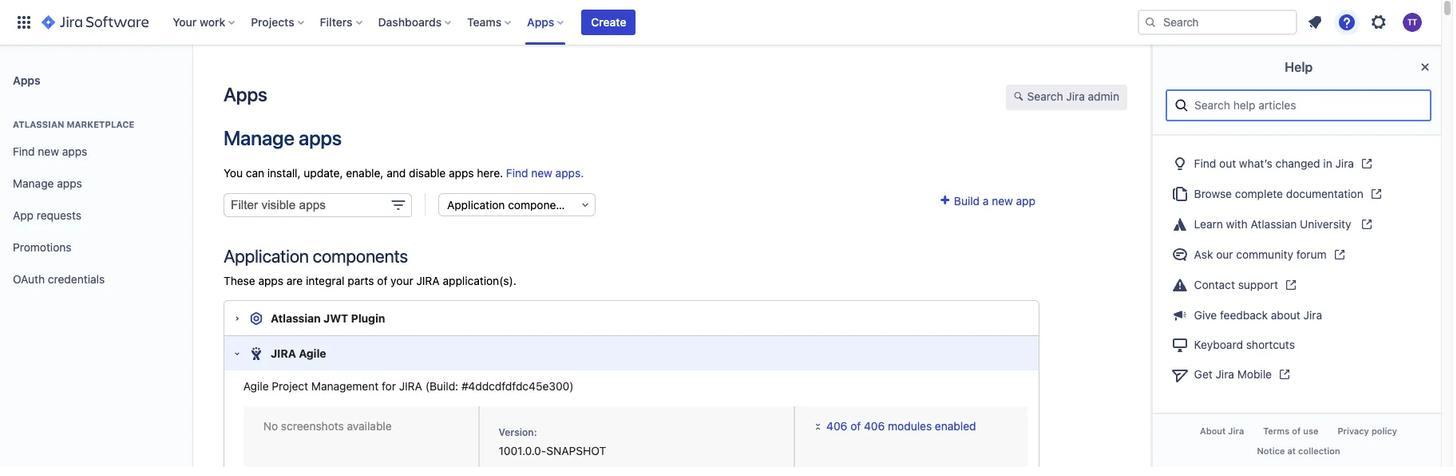 Task type: locate. For each thing, give the bounding box(es) containing it.
application down the here.
[[447, 198, 505, 212]]

about jira button
[[1190, 421, 1254, 441]]

keyboard shortcuts link
[[1166, 330, 1432, 360]]

agile down atlassian jwt plugin
[[299, 347, 326, 360]]

small image
[[938, 194, 951, 207]]

jira up project
[[271, 347, 296, 360]]

manage apps
[[224, 126, 342, 149], [13, 176, 82, 190]]

manage up app
[[13, 176, 54, 190]]

oauth credentials link
[[6, 264, 185, 295]]

#4ddcdfdfdc45e300)
[[462, 380, 574, 393]]

1 vertical spatial manage apps
[[13, 176, 82, 190]]

help image
[[1338, 13, 1357, 32]]

manage apps up install,
[[224, 126, 342, 149]]

find left out
[[1194, 156, 1216, 170]]

banner containing your work
[[0, 0, 1441, 45]]

1 vertical spatial agile
[[243, 380, 269, 393]]

1 horizontal spatial application
[[447, 198, 505, 212]]

2 vertical spatial new
[[992, 194, 1013, 208]]

1 vertical spatial application
[[224, 246, 309, 267]]

build
[[954, 194, 980, 208]]

find new apps link
[[6, 136, 185, 168]]

for
[[382, 380, 396, 393]]

apps down atlassian marketplace
[[62, 144, 87, 158]]

apps left are
[[258, 274, 284, 288]]

0 horizontal spatial components
[[313, 246, 408, 267]]

manage up can
[[224, 126, 294, 149]]

application components up integral
[[224, 246, 408, 267]]

jira software image
[[42, 13, 149, 32], [42, 13, 149, 32]]

give feedback about jira
[[1194, 308, 1322, 322]]

2 horizontal spatial of
[[1292, 425, 1301, 436]]

enabled
[[935, 419, 976, 433]]

1 horizontal spatial manage
[[224, 126, 294, 149]]

0 horizontal spatial manage
[[13, 176, 54, 190]]

apps
[[299, 126, 342, 149], [62, 144, 87, 158], [449, 166, 474, 180], [57, 176, 82, 190], [258, 274, 284, 288]]

of left your
[[377, 274, 388, 288]]

1 406 from the left
[[827, 419, 848, 433]]

0 vertical spatial atlassian
[[13, 119, 64, 129]]

build a new app
[[951, 194, 1036, 208]]

feedback
[[1220, 308, 1268, 322]]

your
[[391, 274, 413, 288]]

jira right the for on the bottom of page
[[399, 380, 422, 393]]

search jira admin link
[[1006, 85, 1128, 110]]

promotions link
[[6, 232, 185, 264]]

apps down appswitcher icon
[[13, 73, 40, 87]]

1 horizontal spatial components
[[508, 198, 572, 212]]

components down find new apps. link
[[508, 198, 572, 212]]

apps left the here.
[[449, 166, 474, 180]]

1 horizontal spatial find
[[506, 166, 528, 180]]

jira right your
[[416, 274, 440, 288]]

privacy policy link
[[1328, 421, 1407, 441]]

0 vertical spatial new
[[38, 144, 59, 158]]

install,
[[267, 166, 301, 180]]

0 horizontal spatial application components
[[224, 246, 408, 267]]

dashboards
[[378, 15, 442, 29]]

of
[[377, 274, 388, 288], [851, 419, 861, 433], [1292, 425, 1301, 436]]

0 horizontal spatial atlassian
[[13, 119, 64, 129]]

contact
[[1194, 278, 1235, 291]]

1 vertical spatial new
[[531, 166, 553, 180]]

0 vertical spatial application components
[[447, 198, 572, 212]]

new left apps.
[[531, 166, 553, 180]]

jira
[[1066, 89, 1085, 103], [1336, 156, 1354, 170], [1304, 308, 1322, 322], [1216, 367, 1235, 381], [1228, 425, 1244, 436]]

enable,
[[346, 166, 384, 180]]

notice at collection
[[1257, 446, 1340, 456]]

agile left project
[[243, 380, 269, 393]]

small image
[[1014, 90, 1027, 103]]

disable
[[409, 166, 446, 180]]

2 vertical spatial jira
[[399, 380, 422, 393]]

your
[[173, 15, 197, 29]]

here.
[[477, 166, 503, 180]]

application(s).
[[443, 274, 517, 288]]

you can install, update, enable, and disable apps here. find new apps.
[[224, 166, 584, 180]]

modules
[[888, 419, 932, 433]]

atlassian marketplace group
[[6, 102, 185, 300]]

atlassian up find new apps
[[13, 119, 64, 129]]

2 vertical spatial atlassian
[[271, 312, 321, 325]]

0 horizontal spatial 406
[[827, 419, 848, 433]]

jira for search jira admin
[[1066, 89, 1085, 103]]

application up these
[[224, 246, 309, 267]]

0 horizontal spatial new
[[38, 144, 59, 158]]

notifications image
[[1306, 13, 1325, 32]]

of for terms of use
[[1292, 425, 1301, 436]]

of left use
[[1292, 425, 1301, 436]]

components
[[508, 198, 572, 212], [313, 246, 408, 267]]

1 horizontal spatial manage apps
[[224, 126, 342, 149]]

with
[[1226, 217, 1248, 230]]

marketplace
[[67, 119, 134, 129]]

jwt
[[323, 312, 348, 325]]

apps right sidebar navigation icon
[[224, 83, 267, 105]]

new down atlassian marketplace
[[38, 144, 59, 158]]

notice
[[1257, 446, 1285, 456]]

1 horizontal spatial agile
[[299, 347, 326, 360]]

atlassian down browse complete documentation
[[1251, 217, 1297, 230]]

1 horizontal spatial application components
[[447, 198, 572, 212]]

learn
[[1194, 217, 1223, 230]]

application components down the here.
[[447, 198, 572, 212]]

agile
[[299, 347, 326, 360], [243, 380, 269, 393]]

create button
[[582, 10, 636, 35]]

get jira mobile
[[1194, 367, 1272, 381]]

find inside find new apps link
[[13, 144, 35, 158]]

components up parts
[[313, 246, 408, 267]]

406 of 406 modules enabled link
[[812, 419, 976, 433]]

406
[[827, 419, 848, 433], [864, 419, 885, 433]]

1 vertical spatial manage
[[13, 176, 54, 190]]

2 horizontal spatial atlassian
[[1251, 217, 1297, 230]]

find down atlassian marketplace
[[13, 144, 35, 158]]

atlassian for atlassian jwt plugin
[[271, 312, 321, 325]]

apps up requests
[[57, 176, 82, 190]]

2 horizontal spatial new
[[992, 194, 1013, 208]]

close image
[[1416, 58, 1435, 77]]

search
[[1028, 89, 1063, 103]]

jira agile
[[271, 347, 326, 360]]

privacy
[[1338, 425, 1369, 436]]

find right the here.
[[506, 166, 528, 180]]

1 horizontal spatial new
[[531, 166, 553, 180]]

shortcuts
[[1246, 338, 1295, 352]]

1 horizontal spatial 406
[[864, 419, 885, 433]]

1 horizontal spatial of
[[851, 419, 861, 433]]

browse
[[1194, 187, 1232, 200]]

contact support link
[[1166, 270, 1432, 300]]

atlassian
[[13, 119, 64, 129], [1251, 217, 1297, 230], [271, 312, 321, 325]]

plugin
[[351, 312, 385, 325]]

at
[[1287, 446, 1296, 456]]

atlassian up jira agile
[[271, 312, 321, 325]]

use
[[1303, 425, 1318, 436]]

1001.0.0-
[[499, 444, 546, 458]]

apps.
[[556, 166, 584, 180]]

app
[[1016, 194, 1036, 208]]

parts
[[348, 274, 374, 288]]

what's
[[1239, 156, 1273, 170]]

dashboards button
[[373, 10, 458, 35]]

get jira mobile link
[[1166, 360, 1432, 390]]

manage apps up app requests
[[13, 176, 82, 190]]

forum
[[1297, 247, 1327, 261]]

1 vertical spatial application components
[[224, 246, 408, 267]]

banner
[[0, 0, 1441, 45]]

browse complete documentation
[[1194, 187, 1364, 200]]

of left 'modules'
[[851, 419, 861, 433]]

update,
[[304, 166, 343, 180]]

0 horizontal spatial manage apps
[[13, 176, 82, 190]]

your work button
[[168, 10, 241, 35]]

2 horizontal spatial find
[[1194, 156, 1216, 170]]

0 horizontal spatial find
[[13, 144, 35, 158]]

find out what's changed in jira link
[[1166, 149, 1432, 179]]

ask our community forum link
[[1166, 239, 1432, 270]]

None field
[[224, 194, 412, 218]]

these apps are integral parts of your jira application(s).
[[224, 274, 517, 288]]

0 vertical spatial manage
[[224, 126, 294, 149]]

406 of 406 modules enabled
[[827, 419, 976, 433]]

can
[[246, 166, 264, 180]]

application
[[447, 198, 505, 212], [224, 246, 309, 267]]

new right a at the top right of the page
[[992, 194, 1013, 208]]

appswitcher icon image
[[14, 13, 34, 32]]

jira inside button
[[1228, 425, 1244, 436]]

0 horizontal spatial application
[[224, 246, 309, 267]]

jira inside "link"
[[1216, 367, 1235, 381]]

our
[[1216, 247, 1233, 261]]

1 horizontal spatial atlassian
[[271, 312, 321, 325]]

new
[[38, 144, 59, 158], [531, 166, 553, 180], [992, 194, 1013, 208]]

atlassian inside group
[[13, 119, 64, 129]]

of for 406 of 406 modules enabled
[[851, 419, 861, 433]]

atlassian for atlassian marketplace
[[13, 119, 64, 129]]

1 vertical spatial atlassian
[[1251, 217, 1297, 230]]

get
[[1194, 367, 1213, 381]]



Task type: describe. For each thing, give the bounding box(es) containing it.
integral
[[306, 274, 345, 288]]

0 vertical spatial agile
[[299, 347, 326, 360]]

project
[[272, 380, 308, 393]]

you
[[224, 166, 243, 180]]

about
[[1271, 308, 1301, 322]]

admin
[[1088, 89, 1120, 103]]

collection
[[1298, 446, 1340, 456]]

0 vertical spatial jira
[[416, 274, 440, 288]]

new inside 'atlassian marketplace' group
[[38, 144, 59, 158]]

your work
[[173, 15, 225, 29]]

terms of use
[[1263, 425, 1318, 436]]

policy
[[1372, 425, 1397, 436]]

filters button
[[315, 10, 369, 35]]

1 horizontal spatial apps
[[224, 83, 267, 105]]

support
[[1238, 278, 1279, 291]]

app requests link
[[6, 200, 185, 232]]

are
[[287, 274, 303, 288]]

learn with atlassian university
[[1194, 217, 1355, 230]]

manage apps inside manage apps link
[[13, 176, 82, 190]]

0 vertical spatial manage apps
[[224, 126, 342, 149]]

about jira
[[1200, 425, 1244, 436]]

teams
[[467, 15, 502, 29]]

screenshots
[[281, 419, 344, 433]]

2 406 from the left
[[864, 419, 885, 433]]

oauth credentials
[[13, 272, 105, 286]]

ask our community forum
[[1194, 247, 1327, 261]]

0 horizontal spatial agile
[[243, 380, 269, 393]]

help
[[1285, 60, 1313, 74]]

0 vertical spatial application
[[447, 198, 505, 212]]

these
[[224, 274, 255, 288]]

settings image
[[1370, 13, 1389, 32]]

terms of use link
[[1254, 421, 1328, 441]]

1 vertical spatial jira
[[271, 347, 296, 360]]

0 horizontal spatial of
[[377, 274, 388, 288]]

management
[[311, 380, 379, 393]]

changed
[[1276, 156, 1320, 170]]

jira for get jira mobile
[[1216, 367, 1235, 381]]

keyboard
[[1194, 338, 1243, 352]]

and
[[387, 166, 406, 180]]

app requests
[[13, 208, 81, 222]]

terms
[[1263, 425, 1289, 436]]

apps up update,
[[299, 126, 342, 149]]

find for find new apps
[[13, 144, 35, 158]]

atlassian jwt plugin
[[271, 312, 385, 325]]

in
[[1323, 156, 1333, 170]]

oauth
[[13, 272, 45, 286]]

agile project management for jira (build: #4ddcdfdfdc45e300)
[[243, 380, 574, 393]]

search image
[[1144, 16, 1157, 29]]

no screenshots available version: 1001.0.0-snapshot
[[263, 419, 606, 458]]

find for find out what's changed in jira
[[1194, 156, 1216, 170]]

1 vertical spatial components
[[313, 246, 408, 267]]

snapshot
[[546, 444, 606, 458]]

credentials
[[48, 272, 105, 286]]

give
[[1194, 308, 1217, 322]]

ask
[[1194, 247, 1213, 261]]

your profile and settings image
[[1403, 13, 1422, 32]]

promotions
[[13, 240, 72, 254]]

version:
[[499, 427, 537, 439]]

create
[[591, 15, 626, 29]]

out
[[1219, 156, 1236, 170]]

0 horizontal spatial apps
[[13, 73, 40, 87]]

keyboard shortcuts
[[1194, 338, 1295, 352]]

contact support
[[1194, 278, 1279, 291]]

build a new app link
[[938, 194, 1036, 208]]

primary element
[[10, 0, 1138, 45]]

privacy policy
[[1338, 425, 1397, 436]]

university
[[1300, 217, 1352, 230]]

Search field
[[1138, 10, 1298, 35]]

notice at collection link
[[1247, 441, 1350, 461]]

jira for about jira
[[1228, 425, 1244, 436]]

manage apps link
[[6, 168, 185, 200]]

available
[[347, 419, 392, 433]]

no
[[263, 419, 278, 433]]

find out what's changed in jira
[[1194, 156, 1354, 170]]

a
[[983, 194, 989, 208]]

sidebar navigation image
[[174, 64, 209, 96]]

Search help articles field
[[1190, 91, 1424, 120]]

manage inside 'atlassian marketplace' group
[[13, 176, 54, 190]]

browse complete documentation link
[[1166, 179, 1432, 209]]

find new apps
[[13, 144, 87, 158]]

about
[[1200, 425, 1226, 436]]

atlassian marketplace
[[13, 119, 134, 129]]

requests
[[37, 208, 81, 222]]

give feedback about jira link
[[1166, 300, 1432, 330]]

work
[[200, 15, 225, 29]]

0 vertical spatial components
[[508, 198, 572, 212]]

complete
[[1235, 187, 1283, 200]]

projects button
[[246, 10, 310, 35]]

find new apps. link
[[506, 166, 584, 180]]



Task type: vqa. For each thing, say whether or not it's contained in the screenshot.
OAuth credentials
yes



